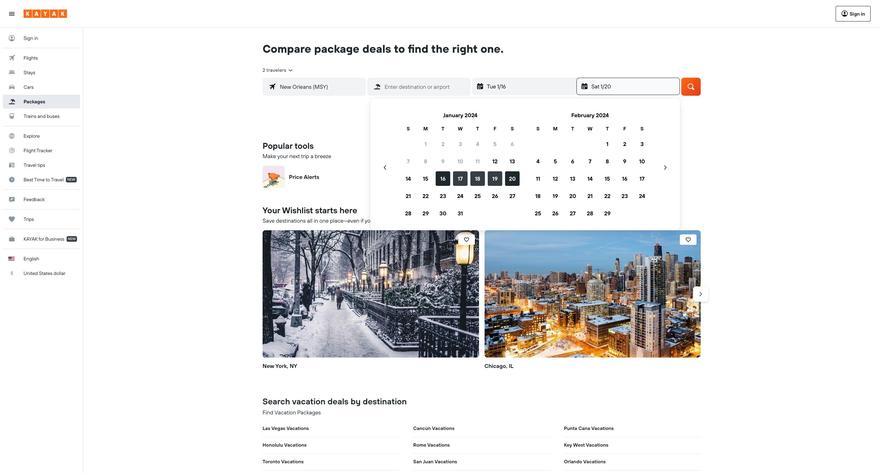 Task type: describe. For each thing, give the bounding box(es) containing it.
Destination input text field
[[381, 82, 471, 92]]

end date calendar input element
[[379, 107, 672, 222]]

united states (english) image
[[8, 257, 15, 261]]

End date field
[[591, 82, 680, 91]]

navigation menu image
[[8, 10, 15, 17]]

Origin input text field
[[276, 82, 366, 92]]



Task type: vqa. For each thing, say whether or not it's contained in the screenshot.
THE WEDNESDAY JANUARY 10TH ELEMENT
no



Task type: locate. For each thing, give the bounding box(es) containing it.
your wishlist starts here carousel region
[[260, 228, 709, 382]]

new york, ny element
[[263, 231, 479, 358]]

2 grid from the left
[[530, 107, 651, 222]]

chicago, il element
[[485, 231, 701, 358]]

forward image
[[698, 291, 705, 298]]

row
[[400, 125, 521, 133], [530, 125, 651, 133], [400, 135, 521, 153], [530, 135, 651, 153], [400, 153, 521, 170], [530, 153, 651, 170], [400, 170, 521, 187], [530, 170, 651, 187], [400, 187, 521, 205], [530, 187, 651, 205], [400, 205, 521, 222], [530, 205, 651, 222]]

1 grid from the left
[[400, 107, 521, 222]]

Start date field
[[487, 82, 576, 91]]

0 horizontal spatial grid
[[400, 107, 521, 222]]

grid
[[400, 107, 521, 222], [530, 107, 651, 222]]

1 horizontal spatial grid
[[530, 107, 651, 222]]



